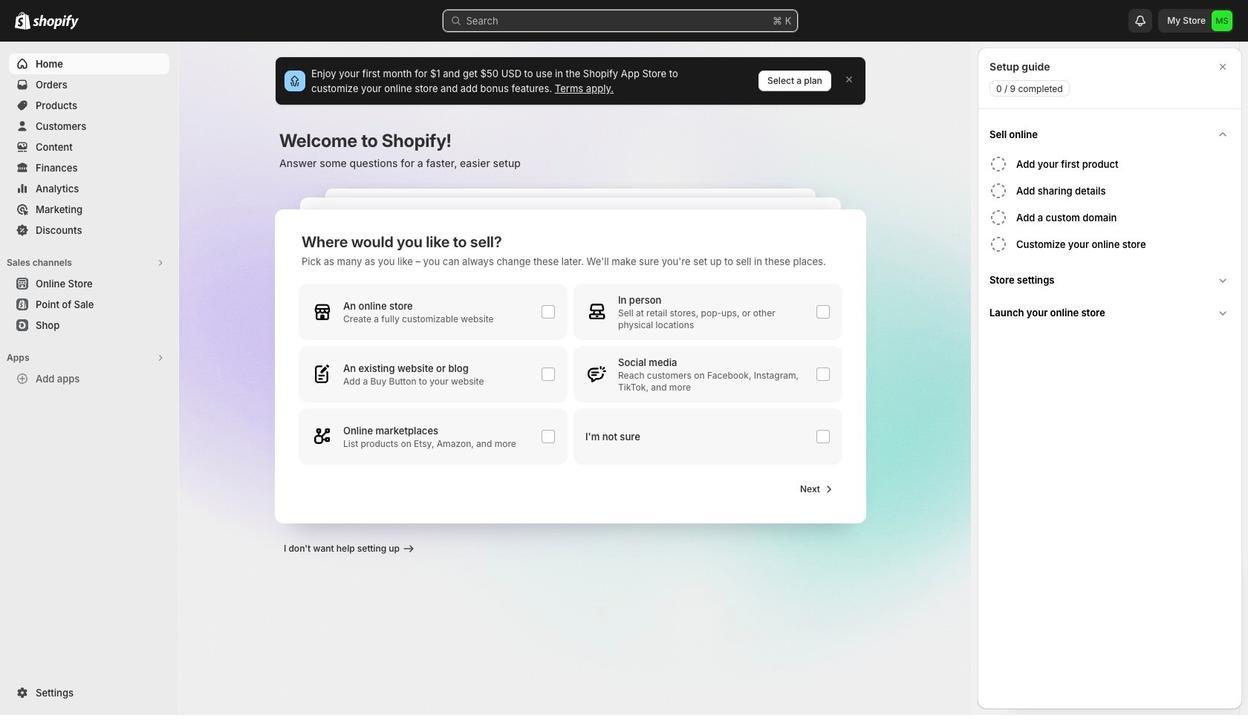Task type: locate. For each thing, give the bounding box(es) containing it.
dialog
[[978, 48, 1243, 710]]

my store image
[[1212, 10, 1233, 31]]

mark customize your online store as done image
[[990, 236, 1008, 253]]

1 horizontal spatial shopify image
[[33, 15, 79, 30]]

mark add a custom domain as done image
[[990, 209, 1008, 227]]

shopify image
[[15, 12, 30, 30], [33, 15, 79, 30]]



Task type: describe. For each thing, give the bounding box(es) containing it.
mark add sharing details as done image
[[990, 182, 1008, 200]]

mark add your first product as done image
[[990, 155, 1008, 173]]

0 horizontal spatial shopify image
[[15, 12, 30, 30]]



Task type: vqa. For each thing, say whether or not it's contained in the screenshot.
Mark Add a custom domain as done image
yes



